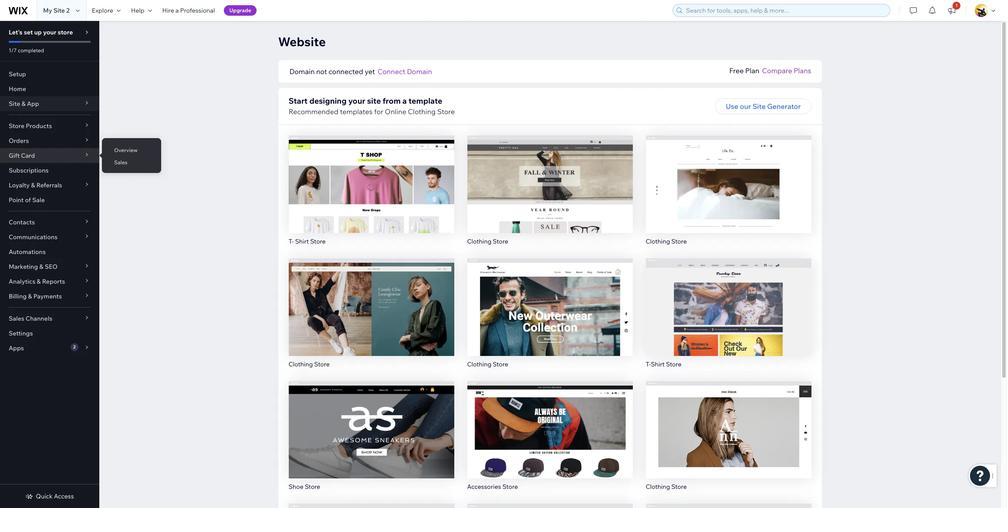 Task type: describe. For each thing, give the bounding box(es) containing it.
referrals
[[36, 181, 62, 189]]

clothing inside start designing your site from a template recommended templates for online clothing store
[[408, 107, 436, 116]]

app
[[27, 100, 39, 108]]

card
[[21, 152, 35, 159]]

& for marketing
[[39, 263, 43, 271]]

help button
[[126, 0, 157, 21]]

help
[[131, 7, 145, 14]]

contacts
[[9, 218, 35, 226]]

gift card button
[[0, 148, 99, 163]]

1/7
[[9, 47, 17, 54]]

automations link
[[0, 244, 99, 259]]

hire a professional
[[162, 7, 215, 14]]

automations
[[9, 248, 46, 256]]

2 inside sidebar element
[[73, 344, 76, 350]]

overview link
[[102, 143, 161, 158]]

from
[[383, 96, 401, 106]]

sales channels
[[9, 315, 52, 322]]

compare
[[762, 66, 792, 75]]

setup link
[[0, 67, 99, 81]]

online
[[385, 107, 406, 116]]

t- shirt store
[[289, 237, 326, 245]]

analytics & reports
[[9, 278, 65, 285]]

communications button
[[0, 230, 99, 244]]

quick access
[[36, 492, 74, 500]]

apps
[[9, 344, 24, 352]]

not
[[316, 67, 327, 76]]

marketing & seo button
[[0, 259, 99, 274]]

loyalty & referrals button
[[0, 178, 99, 193]]

contacts button
[[0, 215, 99, 230]]

marketing
[[9, 263, 38, 271]]

templates
[[340, 107, 373, 116]]

upgrade
[[229, 7, 251, 14]]

orders button
[[0, 133, 99, 148]]

yet
[[365, 67, 375, 76]]

t- for t- shirt store
[[289, 237, 294, 245]]

recommended
[[289, 107, 339, 116]]

shirt for t-shirt store
[[651, 360, 665, 368]]

settings link
[[0, 326, 99, 341]]

quick access button
[[25, 492, 74, 500]]

subscriptions
[[9, 166, 49, 174]]

& for analytics
[[37, 278, 41, 285]]

hire
[[162, 7, 174, 14]]

store inside start designing your site from a template recommended templates for online clothing store
[[437, 107, 455, 116]]

home link
[[0, 81, 99, 96]]

home
[[9, 85, 26, 93]]

point of sale link
[[0, 193, 99, 207]]

website
[[278, 34, 326, 49]]

overview
[[114, 147, 138, 153]]

& for site
[[22, 100, 26, 108]]

upgrade button
[[224, 5, 256, 16]]

connect domain button
[[378, 66, 432, 77]]

accessories store
[[467, 483, 518, 491]]

1
[[956, 3, 958, 8]]

point of sale
[[9, 196, 45, 204]]

use
[[726, 102, 739, 111]]

site
[[367, 96, 381, 106]]

connected
[[329, 67, 363, 76]]

my site 2
[[43, 7, 70, 14]]

1 domain from the left
[[290, 67, 315, 76]]

start designing your site from a template recommended templates for online clothing store
[[289, 96, 455, 116]]

sale
[[32, 196, 45, 204]]

subscriptions link
[[0, 163, 99, 178]]

store inside dropdown button
[[9, 122, 24, 130]]

t-shirt store
[[646, 360, 682, 368]]

use our site generator button
[[716, 98, 812, 114]]

reports
[[42, 278, 65, 285]]

site & app
[[9, 100, 39, 108]]

compare plans button
[[762, 65, 812, 76]]

0 vertical spatial a
[[176, 7, 179, 14]]

channels
[[26, 315, 52, 322]]

plan
[[746, 66, 760, 75]]

billing & payments
[[9, 292, 62, 300]]

store products
[[9, 122, 52, 130]]

explore
[[92, 7, 113, 14]]

generator
[[767, 102, 801, 111]]

sales link
[[102, 155, 161, 170]]

loyalty & referrals
[[9, 181, 62, 189]]

billing & payments button
[[0, 289, 99, 304]]



Task type: locate. For each thing, give the bounding box(es) containing it.
1 horizontal spatial t-
[[646, 360, 651, 368]]

2 domain from the left
[[407, 67, 432, 76]]

gift
[[9, 152, 20, 159]]

shirt for t- shirt store
[[295, 237, 309, 245]]

2
[[66, 7, 70, 14], [73, 344, 76, 350]]

site
[[53, 7, 65, 14], [9, 100, 20, 108], [753, 102, 766, 111]]

site & app button
[[0, 96, 99, 111]]

orders
[[9, 137, 29, 145]]

shoe
[[289, 483, 303, 491]]

up
[[34, 28, 42, 36]]

1 horizontal spatial site
[[53, 7, 65, 14]]

1 horizontal spatial a
[[403, 96, 407, 106]]

payments
[[33, 292, 62, 300]]

clothing store
[[467, 237, 508, 245], [646, 237, 687, 245], [289, 360, 330, 368], [467, 360, 508, 368], [646, 483, 687, 491]]

& for loyalty
[[31, 181, 35, 189]]

1 vertical spatial shirt
[[651, 360, 665, 368]]

a
[[176, 7, 179, 14], [403, 96, 407, 106]]

domain
[[290, 67, 315, 76], [407, 67, 432, 76]]

2 right my
[[66, 7, 70, 14]]

store
[[58, 28, 73, 36]]

a right hire
[[176, 7, 179, 14]]

domain left not
[[290, 67, 315, 76]]

& inside popup button
[[37, 278, 41, 285]]

hire a professional link
[[157, 0, 220, 21]]

0 vertical spatial shirt
[[295, 237, 309, 245]]

0 horizontal spatial domain
[[290, 67, 315, 76]]

store products button
[[0, 119, 99, 133]]

point
[[9, 196, 24, 204]]

communications
[[9, 233, 58, 241]]

template
[[409, 96, 443, 106]]

gift card
[[9, 152, 35, 159]]

1 vertical spatial a
[[403, 96, 407, 106]]

1 horizontal spatial sales
[[114, 159, 128, 166]]

0 horizontal spatial your
[[43, 28, 56, 36]]

0 vertical spatial 2
[[66, 7, 70, 14]]

t-
[[289, 237, 294, 245], [646, 360, 651, 368]]

1 vertical spatial 2
[[73, 344, 76, 350]]

0 horizontal spatial sales
[[9, 315, 24, 322]]

1/7 completed
[[9, 47, 44, 54]]

let's
[[9, 28, 22, 36]]

t- for t-shirt store
[[646, 360, 651, 368]]

site inside button
[[753, 102, 766, 111]]

& left app
[[22, 100, 26, 108]]

domain not connected yet connect domain
[[290, 67, 432, 76]]

Search for tools, apps, help & more... field
[[684, 4, 888, 17]]

marketing & seo
[[9, 263, 58, 271]]

sales for sales channels
[[9, 315, 24, 322]]

a right from
[[403, 96, 407, 106]]

0 horizontal spatial shirt
[[295, 237, 309, 245]]

shirt
[[295, 237, 309, 245], [651, 360, 665, 368]]

your right up
[[43, 28, 56, 36]]

site right my
[[53, 7, 65, 14]]

start
[[289, 96, 308, 106]]

your inside start designing your site from a template recommended templates for online clothing store
[[348, 96, 365, 106]]

domain right the connect
[[407, 67, 432, 76]]

sales for sales
[[114, 159, 128, 166]]

1 horizontal spatial domain
[[407, 67, 432, 76]]

your up templates
[[348, 96, 365, 106]]

& right billing
[[28, 292, 32, 300]]

2 horizontal spatial site
[[753, 102, 766, 111]]

store
[[437, 107, 455, 116], [9, 122, 24, 130], [310, 237, 326, 245], [493, 237, 508, 245], [672, 237, 687, 245], [314, 360, 330, 368], [493, 360, 508, 368], [666, 360, 682, 368], [305, 483, 320, 491], [503, 483, 518, 491], [672, 483, 687, 491]]

1 vertical spatial sales
[[9, 315, 24, 322]]

analytics
[[9, 278, 35, 285]]

0 horizontal spatial t-
[[289, 237, 294, 245]]

of
[[25, 196, 31, 204]]

2 down the settings 'link'
[[73, 344, 76, 350]]

edit
[[365, 173, 378, 182], [544, 173, 557, 182], [722, 173, 735, 182], [365, 296, 378, 304], [544, 296, 557, 304], [722, 296, 735, 304], [365, 418, 378, 427], [544, 418, 557, 427], [722, 418, 735, 427]]

1 vertical spatial t-
[[646, 360, 651, 368]]

free plan compare plans
[[730, 66, 812, 75]]

access
[[54, 492, 74, 500]]

designing
[[309, 96, 347, 106]]

& for billing
[[28, 292, 32, 300]]

0 vertical spatial t-
[[289, 237, 294, 245]]

0 horizontal spatial 2
[[66, 7, 70, 14]]

sales up settings
[[9, 315, 24, 322]]

sidebar element
[[0, 21, 99, 508]]

1 vertical spatial your
[[348, 96, 365, 106]]

site right our at the right top
[[753, 102, 766, 111]]

seo
[[45, 263, 58, 271]]

my
[[43, 7, 52, 14]]

free
[[730, 66, 744, 75]]

professional
[[180, 7, 215, 14]]

1 horizontal spatial your
[[348, 96, 365, 106]]

clothing
[[408, 107, 436, 116], [467, 237, 492, 245], [646, 237, 670, 245], [289, 360, 313, 368], [467, 360, 492, 368], [646, 483, 670, 491]]

sales inside dropdown button
[[9, 315, 24, 322]]

& right loyalty
[[31, 181, 35, 189]]

sales down overview
[[114, 159, 128, 166]]

your inside sidebar element
[[43, 28, 56, 36]]

accessories
[[467, 483, 501, 491]]

set
[[24, 28, 33, 36]]

completed
[[18, 47, 44, 54]]

0 vertical spatial sales
[[114, 159, 128, 166]]

view
[[363, 191, 380, 200], [542, 191, 558, 200], [721, 191, 737, 200], [363, 314, 380, 323], [542, 314, 558, 323], [721, 314, 737, 323], [363, 437, 380, 446], [542, 437, 558, 446], [721, 437, 737, 446]]

analytics & reports button
[[0, 274, 99, 289]]

1 button
[[943, 0, 962, 21]]

view button
[[353, 188, 390, 203], [532, 188, 569, 203], [710, 188, 747, 203], [353, 311, 390, 326], [532, 311, 569, 326], [710, 311, 747, 326], [353, 433, 390, 449], [532, 433, 569, 449], [710, 433, 747, 449]]

connect
[[378, 67, 405, 76]]

1 horizontal spatial 2
[[73, 344, 76, 350]]

sales
[[114, 159, 128, 166], [9, 315, 24, 322]]

for
[[374, 107, 383, 116]]

use our site generator
[[726, 102, 801, 111]]

&
[[22, 100, 26, 108], [31, 181, 35, 189], [39, 263, 43, 271], [37, 278, 41, 285], [28, 292, 32, 300]]

your
[[43, 28, 56, 36], [348, 96, 365, 106]]

settings
[[9, 329, 33, 337]]

billing
[[9, 292, 27, 300]]

& inside popup button
[[31, 181, 35, 189]]

site inside dropdown button
[[9, 100, 20, 108]]

a inside start designing your site from a template recommended templates for online clothing store
[[403, 96, 407, 106]]

let's set up your store
[[9, 28, 73, 36]]

site down home
[[9, 100, 20, 108]]

setup
[[9, 70, 26, 78]]

loyalty
[[9, 181, 30, 189]]

1 horizontal spatial shirt
[[651, 360, 665, 368]]

& left reports
[[37, 278, 41, 285]]

plans
[[794, 66, 812, 75]]

products
[[26, 122, 52, 130]]

0 horizontal spatial a
[[176, 7, 179, 14]]

& left seo
[[39, 263, 43, 271]]

shoe store
[[289, 483, 320, 491]]

0 vertical spatial your
[[43, 28, 56, 36]]

0 horizontal spatial site
[[9, 100, 20, 108]]

quick
[[36, 492, 53, 500]]

edit button
[[353, 169, 390, 185], [532, 169, 568, 185], [710, 169, 747, 185], [353, 292, 390, 308], [532, 292, 568, 308], [710, 292, 747, 308], [353, 415, 390, 431], [532, 415, 568, 431], [710, 415, 747, 431]]



Task type: vqa. For each thing, say whether or not it's contained in the screenshot.
the & inside Billing & Payments popup button
no



